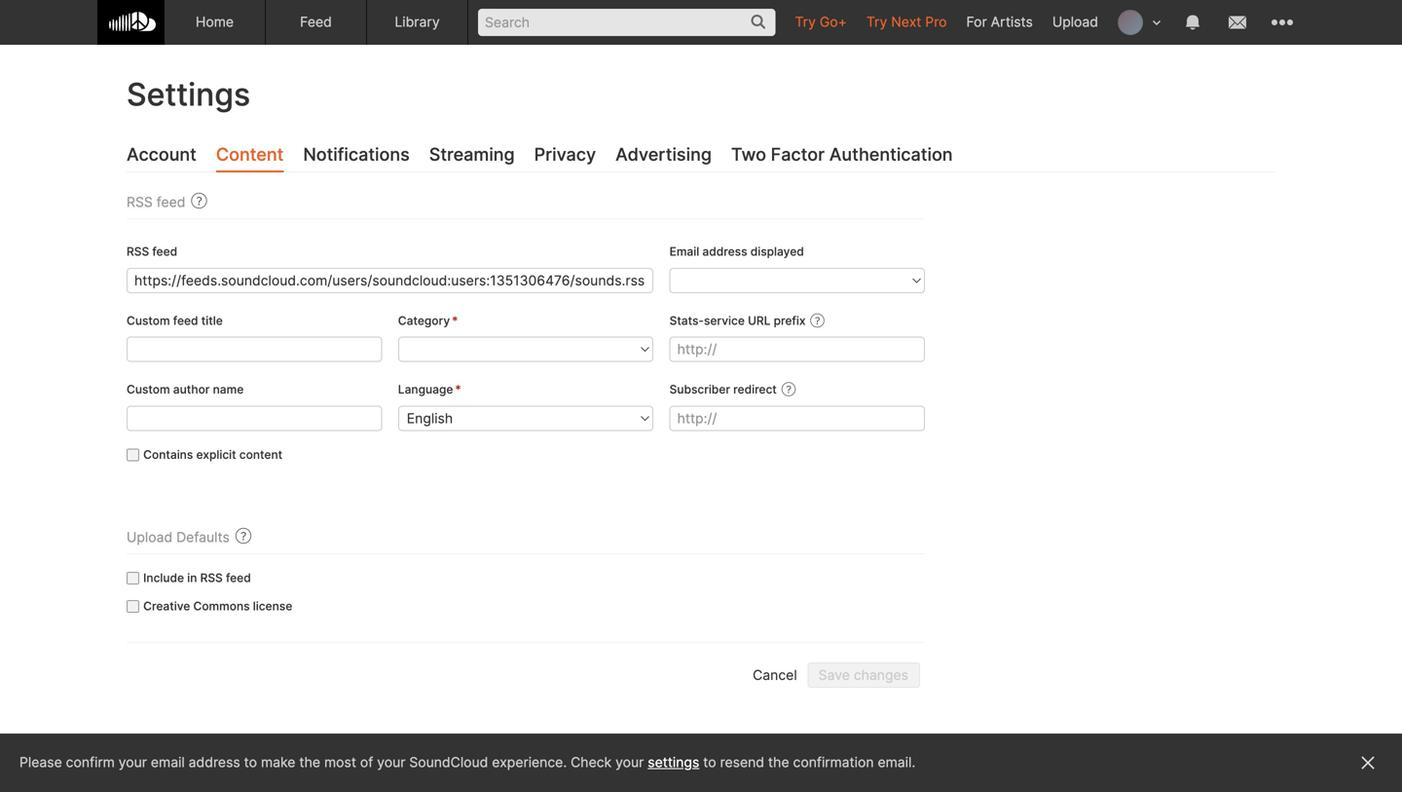 Task type: locate. For each thing, give the bounding box(es) containing it.
2 custom from the top
[[127, 382, 170, 397]]

rss feed
[[127, 194, 186, 210], [127, 245, 177, 259]]

contains
[[143, 448, 193, 462]]

advertising
[[616, 144, 712, 165]]

cancel button
[[743, 662, 808, 688]]

3 your from the left
[[616, 754, 644, 771]]

to left the "resend"
[[704, 754, 717, 771]]

1 vertical spatial rss
[[127, 245, 149, 259]]

feed
[[300, 14, 332, 30]]

notifications link
[[303, 139, 410, 172]]

rss up custom feed title
[[127, 245, 149, 259]]

0 vertical spatial privacy
[[535, 144, 596, 165]]

legal link
[[127, 756, 157, 770]]

1 horizontal spatial address
[[703, 245, 748, 259]]

rss down account link
[[127, 194, 153, 210]]

account
[[127, 144, 197, 165]]

rss for upload defaults
[[127, 194, 153, 210]]

save
[[819, 667, 850, 683]]

0 horizontal spatial privacy
[[169, 756, 211, 770]]

the right policy
[[299, 754, 321, 771]]

rss feed down account link
[[127, 194, 186, 210]]

feed up custom feed title
[[152, 245, 177, 259]]

two
[[732, 144, 767, 165]]

two factor authentication link
[[732, 139, 953, 172]]

try left go+
[[795, 14, 816, 30]]

0 vertical spatial rss feed
[[127, 194, 186, 210]]

1 your from the left
[[119, 754, 147, 771]]

cookie left of on the bottom left of page
[[311, 756, 350, 770]]

email.
[[878, 754, 916, 771]]

custom author name
[[127, 382, 244, 397]]

0 vertical spatial privacy link
[[535, 139, 596, 172]]

cookie manager
[[311, 756, 402, 770]]

your
[[119, 754, 147, 771], [377, 754, 406, 771], [616, 754, 644, 771]]

go+
[[820, 14, 847, 30]]

try left next at the top right of page
[[867, 14, 888, 30]]

1 horizontal spatial privacy
[[535, 144, 596, 165]]

upload left rubyanndersson's avatar element
[[1053, 14, 1099, 30]]

Custom author name text field
[[127, 406, 382, 431]]

subscriber redirect
[[670, 382, 777, 397]]

rss for custom feed title
[[127, 245, 149, 259]]

cookie left policy
[[223, 756, 262, 770]]

try
[[795, 14, 816, 30], [867, 14, 888, 30]]

1 to from the left
[[244, 754, 257, 771]]

0 horizontal spatial try
[[795, 14, 816, 30]]

home link
[[165, 0, 266, 45]]

address right email
[[189, 754, 240, 771]]

2 vertical spatial rss
[[200, 571, 223, 585]]

privacy link right 'streaming' link
[[535, 139, 596, 172]]

1 vertical spatial upload
[[127, 529, 173, 546]]

streaming link
[[429, 139, 515, 172]]

0 vertical spatial rss
[[127, 194, 153, 210]]

0 horizontal spatial the
[[299, 754, 321, 771]]

2 horizontal spatial your
[[616, 754, 644, 771]]

charts link
[[609, 756, 646, 770]]

0 vertical spatial custom
[[127, 314, 170, 328]]

the right the "resend"
[[769, 754, 790, 771]]

your right the check
[[616, 754, 644, 771]]

custom for custom feed title
[[127, 314, 170, 328]]

2 cookie from the left
[[311, 756, 350, 770]]

rss right in
[[200, 571, 223, 585]]

upload up the include at the bottom left of page
[[127, 529, 173, 546]]

privacy link
[[535, 139, 596, 172], [169, 756, 211, 770]]

0 vertical spatial address
[[703, 245, 748, 259]]

privacy
[[535, 144, 596, 165], [169, 756, 211, 770]]

0 vertical spatial upload
[[1053, 14, 1099, 30]]

1 vertical spatial rss feed
[[127, 245, 177, 259]]

the
[[299, 754, 321, 771], [769, 754, 790, 771]]

feed down account link
[[157, 194, 186, 210]]

upload for upload defaults
[[127, 529, 173, 546]]

policy
[[265, 756, 298, 770]]

privacy for privacy "link" to the bottom
[[169, 756, 211, 770]]

feed
[[157, 194, 186, 210], [152, 245, 177, 259], [173, 314, 198, 328], [226, 571, 251, 585]]

for artists
[[967, 14, 1034, 30]]

1 horizontal spatial try
[[867, 14, 888, 30]]

0 horizontal spatial cookie
[[223, 756, 262, 770]]

upload for upload
[[1053, 14, 1099, 30]]

1 horizontal spatial the
[[769, 754, 790, 771]]

Search search field
[[478, 9, 776, 36]]

please
[[19, 754, 62, 771]]

rss feed for custom
[[127, 245, 177, 259]]

category
[[398, 314, 450, 328]]

Custom feed title text field
[[127, 337, 382, 362]]

upload
[[1053, 14, 1099, 30], [127, 529, 173, 546]]

cookie for cookie manager
[[311, 756, 350, 770]]

rss feed up custom feed title
[[127, 245, 177, 259]]

your right of on the bottom left of page
[[377, 754, 406, 771]]

to left make
[[244, 754, 257, 771]]

privacy link right legal
[[169, 756, 211, 770]]

include in rss feed
[[143, 571, 251, 585]]

cookie manager link
[[311, 756, 402, 770]]

custom for custom author name
[[127, 382, 170, 397]]

rss feed for upload
[[127, 194, 186, 210]]

license
[[253, 599, 293, 613]]

0 horizontal spatial to
[[244, 754, 257, 771]]

1 vertical spatial privacy
[[169, 756, 211, 770]]

1 cookie from the left
[[223, 756, 262, 770]]

1 horizontal spatial your
[[377, 754, 406, 771]]

explicit
[[196, 448, 236, 462]]

make
[[261, 754, 296, 771]]

None search field
[[469, 0, 786, 44]]

imprint
[[415, 756, 454, 770]]

feed up the commons
[[226, 571, 251, 585]]

settings link
[[648, 754, 700, 771]]

for
[[967, 14, 988, 30]]

2 rss feed from the top
[[127, 245, 177, 259]]

content
[[216, 144, 284, 165]]

0 horizontal spatial privacy link
[[169, 756, 211, 770]]

content link
[[216, 139, 284, 172]]

service
[[704, 314, 745, 328]]

privacy right streaming
[[535, 144, 596, 165]]

feed left title
[[173, 314, 198, 328]]

home
[[196, 14, 234, 30]]

artist
[[467, 756, 497, 770]]

check
[[571, 754, 612, 771]]

custom
[[127, 314, 170, 328], [127, 382, 170, 397]]

next
[[892, 14, 922, 30]]

1 horizontal spatial cookie
[[311, 756, 350, 770]]

custom left title
[[127, 314, 170, 328]]

cookie
[[223, 756, 262, 770], [311, 756, 350, 770]]

rss
[[127, 194, 153, 210], [127, 245, 149, 259], [200, 571, 223, 585]]

1 rss feed from the top
[[127, 194, 186, 210]]

your left email
[[119, 754, 147, 771]]

privacy right legal
[[169, 756, 211, 770]]

defaults
[[176, 529, 230, 546]]

1 custom from the top
[[127, 314, 170, 328]]

custom left author
[[127, 382, 170, 397]]

contains explicit content
[[143, 448, 283, 462]]

1 vertical spatial address
[[189, 754, 240, 771]]

notifications
[[303, 144, 410, 165]]

blog link
[[572, 756, 596, 770]]

1 vertical spatial custom
[[127, 382, 170, 397]]

0 horizontal spatial address
[[189, 754, 240, 771]]

blog
[[572, 756, 596, 770]]

confirm
[[66, 754, 115, 771]]

rubyanndersson's avatar element
[[1118, 10, 1144, 35]]

0 horizontal spatial your
[[119, 754, 147, 771]]

settings
[[648, 754, 700, 771]]

1 horizontal spatial to
[[704, 754, 717, 771]]

1 horizontal spatial upload
[[1053, 14, 1099, 30]]

1 vertical spatial privacy link
[[169, 756, 211, 770]]

address right email at the left
[[703, 245, 748, 259]]

0 horizontal spatial upload
[[127, 529, 173, 546]]

authentication
[[830, 144, 953, 165]]

language
[[398, 382, 453, 397]]

experience.
[[492, 754, 567, 771]]

1 try from the left
[[795, 14, 816, 30]]

2 try from the left
[[867, 14, 888, 30]]

artists
[[991, 14, 1034, 30]]

cancel
[[753, 667, 798, 683]]



Task type: describe. For each thing, give the bounding box(es) containing it.
url
[[748, 314, 771, 328]]

in
[[187, 571, 197, 585]]

creative commons license
[[143, 599, 293, 613]]

resources
[[501, 756, 559, 770]]

try next pro
[[867, 14, 947, 30]]

email
[[151, 754, 185, 771]]

most
[[324, 754, 357, 771]]

1 horizontal spatial privacy link
[[535, 139, 596, 172]]

try next pro link
[[857, 0, 957, 44]]

include
[[143, 571, 184, 585]]

content
[[239, 448, 283, 462]]

Subscriber redirect url field
[[670, 406, 926, 431]]

of
[[360, 754, 373, 771]]

library link
[[367, 0, 469, 45]]

2 to from the left
[[704, 754, 717, 771]]

settings
[[127, 76, 251, 113]]

commons
[[193, 599, 250, 613]]

pro
[[926, 14, 947, 30]]

imprint link
[[415, 756, 454, 770]]

factor
[[771, 144, 825, 165]]

cookie policy
[[223, 756, 298, 770]]

2 your from the left
[[377, 754, 406, 771]]

try go+ link
[[786, 0, 857, 44]]

artist resources link
[[467, 756, 559, 770]]

two factor authentication
[[732, 144, 953, 165]]

redirect
[[734, 382, 777, 397]]

confirmation
[[794, 754, 874, 771]]

title
[[201, 314, 223, 328]]

upload defaults
[[127, 529, 230, 546]]

Stats-service URL prefix url field
[[670, 337, 926, 362]]

try go+
[[795, 14, 847, 30]]

for artists link
[[957, 0, 1043, 44]]

save changes button
[[808, 662, 921, 688]]

1 the from the left
[[299, 754, 321, 771]]

feed link
[[266, 0, 367, 45]]

subscriber
[[670, 382, 731, 397]]

prefix
[[774, 314, 806, 328]]

soundcloud
[[410, 754, 488, 771]]

try for try go+
[[795, 14, 816, 30]]

please confirm your email address to make the most of your soundcloud experience. check your settings to resend the confirmation email.
[[19, 754, 916, 771]]

library
[[395, 14, 440, 30]]

2 the from the left
[[769, 754, 790, 771]]

email
[[670, 245, 700, 259]]

charts
[[609, 756, 646, 770]]

stats-service url prefix
[[670, 314, 806, 328]]

cookie policy link
[[223, 756, 298, 770]]

artist resources
[[467, 756, 559, 770]]

streaming
[[429, 144, 515, 165]]

stats-
[[670, 314, 704, 328]]

manager
[[353, 756, 402, 770]]

name
[[213, 382, 244, 397]]

author
[[173, 382, 210, 397]]

creative
[[143, 599, 190, 613]]

advertising link
[[616, 139, 712, 172]]

displayed
[[751, 245, 805, 259]]

cookie for cookie policy
[[223, 756, 262, 770]]

upload link
[[1043, 0, 1109, 44]]

custom feed title
[[127, 314, 223, 328]]

try for try next pro
[[867, 14, 888, 30]]

email address displayed
[[670, 245, 805, 259]]

changes
[[854, 667, 909, 683]]

resend
[[720, 754, 765, 771]]

legal
[[127, 756, 157, 770]]

privacy for the right privacy "link"
[[535, 144, 596, 165]]

account link
[[127, 139, 197, 172]]

save changes
[[819, 667, 909, 683]]

RSS feed text field
[[127, 268, 654, 293]]



Task type: vqa. For each thing, say whether or not it's contained in the screenshot.
Language
yes



